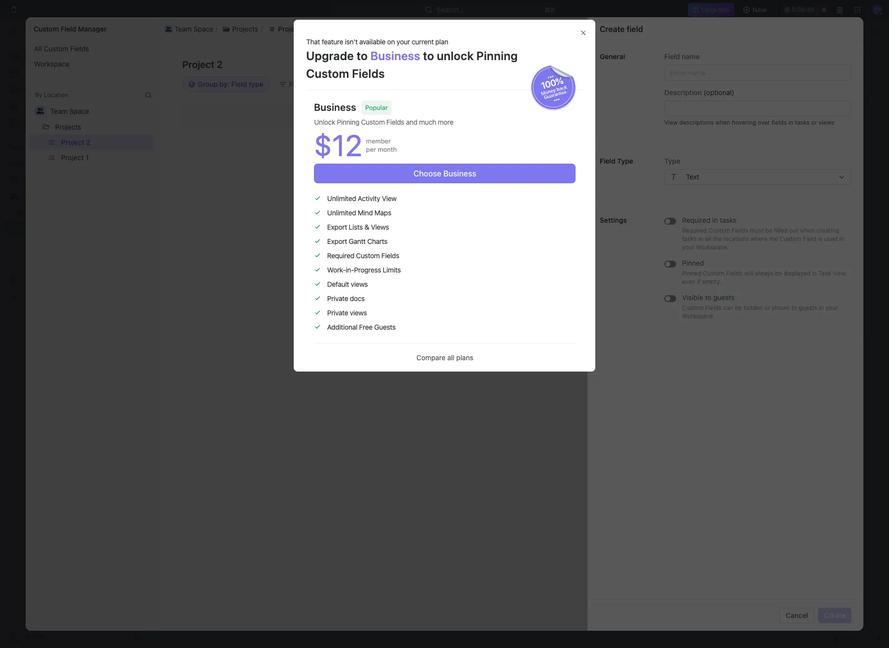Task type: vqa. For each thing, say whether or not it's contained in the screenshot.
bottommost all
yes



Task type: locate. For each thing, give the bounding box(es) containing it.
board link
[[182, 88, 203, 102]]

0 vertical spatial activity
[[815, 77, 834, 83]]

changed right type
[[634, 165, 658, 172]]

to do down where
[[742, 243, 760, 251]]

views down task sidebar navigation tab list
[[819, 119, 834, 126]]

all custom fields
[[34, 44, 89, 53]]

all inside required in tasks required custom fields must be filled out when creating tasks in all the locations where the custom field is used in your workspace.
[[705, 235, 711, 242]]

send button
[[770, 597, 798, 613]]

2 horizontal spatial be
[[775, 270, 782, 277]]

2 vertical spatial be
[[735, 304, 742, 311]]

search...
[[436, 5, 465, 14]]

not
[[472, 112, 482, 121]]

2 vertical spatial required
[[327, 251, 354, 260]]

1 vertical spatial private
[[327, 309, 348, 317]]

work-in-progress limits
[[327, 266, 401, 274]]

required for required in tasks required custom fields must be filled out when creating tasks in all the locations where the custom field is used in your workspace.
[[682, 216, 711, 224]]

0 horizontal spatial projects link
[[154, 37, 180, 45]]

task sidebar navigation tab list
[[813, 60, 835, 117]]

fields left will
[[726, 270, 743, 277]]

0 vertical spatial workspace.
[[696, 243, 729, 251]]

workspace. down visible
[[682, 312, 715, 320]]

descriptions
[[679, 119, 714, 126]]

in progress down the eloisefrancis23@gmail. in the top right of the page
[[699, 165, 734, 172]]

added
[[647, 125, 664, 133]]

fields inside the visible to guests custom fields can be hidden or shown to guests in your workspace.
[[705, 304, 722, 311]]

1 vertical spatial your
[[682, 243, 694, 251]]

all left locations
[[705, 235, 711, 242]]

2 vertical spatial 20 mins
[[772, 125, 794, 133]]

does
[[454, 112, 470, 121]]

user group image right user group image on the top left of the page
[[165, 26, 172, 31]]

choose business button
[[314, 164, 576, 183]]

1 vertical spatial workspace.
[[682, 312, 715, 320]]

2 private from the top
[[327, 309, 348, 317]]

do up the eloisefrancis23@gmail. in the top right of the page
[[724, 109, 732, 117]]

compare all plans
[[417, 353, 473, 362]]

upgrade for upgrade to business
[[306, 49, 354, 62]]

3 mins from the top
[[781, 125, 794, 133]]

upgrade for upgrade
[[702, 5, 730, 14]]

0 vertical spatial upgrade
[[702, 5, 730, 14]]

1 vertical spatial user group image
[[10, 193, 17, 199]]

field left type
[[600, 157, 615, 165]]

3 changed status from from the top
[[632, 220, 693, 227]]

created on nov 17
[[658, 37, 709, 45]]

unlock
[[314, 118, 335, 126]]

share button
[[713, 34, 744, 49]]

views down docs
[[350, 309, 367, 317]]

1 horizontal spatial your
[[682, 243, 694, 251]]

2 vertical spatial tasks
[[682, 235, 697, 242]]

in progress
[[699, 165, 734, 172], [699, 220, 734, 227]]

view
[[664, 119, 678, 126], [382, 194, 397, 203]]

1 horizontal spatial add
[[710, 60, 723, 69]]

2 changed status from from the top
[[632, 165, 693, 172]]

2 20 mins from the top
[[772, 109, 794, 117]]

be inside 'pinned pinned custom fields will always be displayed in task view, even if empty.'
[[775, 270, 782, 277]]

team space tree
[[4, 172, 143, 305]]

19
[[773, 165, 780, 172], [773, 220, 780, 227], [773, 243, 780, 251]]

projects link left project 2 link in the top of the page
[[213, 26, 254, 37]]

19 down filled
[[773, 243, 780, 251]]

field
[[627, 24, 643, 33], [752, 60, 766, 69], [820, 60, 834, 69]]

in inside 'pinned pinned custom fields will always be displayed in task view, even if empty.'
[[812, 270, 817, 277]]

required for required custom fields
[[327, 251, 354, 260]]

0 horizontal spatial team space link
[[24, 188, 141, 204]]

this
[[412, 112, 425, 121]]

1 horizontal spatial be
[[765, 227, 772, 234]]

progress up locations
[[707, 220, 732, 227]]

0 vertical spatial in progress
[[699, 165, 734, 172]]

all custom fields button
[[30, 41, 154, 56]]

or right fields
[[811, 119, 817, 126]]

1 horizontal spatial business
[[370, 49, 420, 62]]

0 vertical spatial unlimited
[[327, 194, 356, 203]]

2 vertical spatial business
[[443, 169, 476, 178]]

custom up locations
[[709, 227, 730, 234]]

custom down visible
[[682, 304, 704, 311]]

project
[[278, 24, 301, 33], [272, 27, 295, 35], [171, 59, 215, 75], [182, 59, 215, 70], [61, 138, 84, 146], [61, 153, 84, 162]]

when
[[715, 119, 730, 126], [800, 227, 815, 234]]

home link
[[4, 48, 143, 64]]

0 vertical spatial team space link
[[153, 26, 207, 37]]

tasks up even on the top of page
[[682, 235, 697, 242]]

19 down fields
[[773, 165, 780, 172]]

0 vertical spatial projects button
[[217, 23, 263, 35]]

new button
[[739, 2, 773, 18]]

custom up workspace
[[44, 44, 68, 53]]

2 horizontal spatial tasks
[[795, 119, 810, 126]]

1 horizontal spatial user group image
[[165, 26, 172, 31]]

1 horizontal spatial tasks
[[720, 216, 737, 224]]

1 vertical spatial complete
[[699, 243, 729, 251]]

2 from from the top
[[679, 165, 692, 172]]

user group image
[[157, 29, 163, 34]]

0 horizontal spatial upgrade
[[306, 49, 354, 62]]

upgrade down the feature
[[306, 49, 354, 62]]

1 horizontal spatial /
[[256, 27, 258, 35]]

do for 20 mins
[[724, 109, 732, 117]]

description
[[664, 88, 702, 97]]

custom inside 'pinned pinned custom fields will always be displayed in task view, even if empty.'
[[703, 270, 724, 277]]

changed down created
[[634, 109, 658, 117]]

19 left out
[[773, 220, 780, 227]]

fields left "can"
[[705, 304, 722, 311]]

17
[[703, 37, 709, 45]]

1 vertical spatial views
[[351, 280, 368, 288]]

pinning right unlock
[[476, 49, 518, 62]]

0 vertical spatial your
[[397, 37, 410, 46]]

unlimited up unlimited mind maps
[[327, 194, 356, 203]]

0 horizontal spatial on
[[387, 37, 395, 46]]

fields left create one button
[[541, 112, 559, 121]]

0 horizontal spatial business
[[314, 102, 356, 113]]

field for add existing field
[[752, 60, 766, 69]]

activity down add task button
[[815, 77, 834, 83]]

in inside the visible to guests custom fields can be hidden or shown to guests in your workspace.
[[819, 304, 824, 311]]

your down to complete in the top right of the page
[[682, 243, 694, 251]]

projects link down user group image on the top left of the page
[[154, 37, 180, 45]]

all
[[705, 235, 711, 242], [447, 353, 454, 362]]

or for guests
[[764, 304, 770, 311]]

unlimited for unlimited mind maps
[[327, 209, 356, 217]]

20 mins
[[772, 94, 794, 101], [772, 109, 794, 117], [772, 125, 794, 133]]

the left locations
[[713, 235, 722, 242]]

1 vertical spatial you
[[622, 220, 632, 227]]

19 mins down filled
[[773, 243, 794, 251]]

all left plans
[[447, 353, 454, 362]]

project 2 button up that
[[263, 23, 312, 35]]

add task button
[[812, 60, 854, 75]]

projects
[[232, 24, 258, 33], [225, 27, 251, 35], [154, 37, 180, 45], [55, 123, 81, 131]]

be
[[765, 227, 772, 234], [775, 270, 782, 277], [735, 304, 742, 311]]

add existing field button
[[704, 57, 772, 72]]

project 2 button up 1
[[57, 135, 154, 150]]

1 vertical spatial upgrade
[[306, 49, 354, 62]]

0 horizontal spatial /
[[209, 27, 211, 35]]

general
[[600, 52, 625, 61]]

1 vertical spatial task
[[819, 270, 831, 277]]

0 horizontal spatial add
[[131, 409, 144, 417]]

your down the view, in the right of the page
[[826, 304, 838, 311]]

workspace.
[[696, 243, 729, 251], [682, 312, 715, 320]]

created
[[658, 37, 680, 45]]

project 2
[[278, 24, 307, 33], [272, 27, 301, 35], [171, 59, 230, 75], [182, 59, 223, 70], [61, 138, 90, 146]]

team space button
[[163, 23, 215, 35], [46, 103, 94, 119]]

from up power
[[679, 220, 692, 227]]

to do for 19
[[742, 243, 760, 251]]

new
[[752, 5, 767, 14]]

workspace
[[34, 60, 69, 68]]

task right new
[[833, 63, 848, 71]]

add description
[[131, 409, 181, 417]]

fields inside button
[[70, 44, 89, 53]]

1 changed from the top
[[634, 109, 658, 117]]

from down to complete in the top right of the page
[[679, 243, 692, 251]]

work-
[[327, 266, 346, 274]]

2 20 from the top
[[772, 109, 780, 117]]

on left nov
[[682, 37, 689, 45]]

3 20 from the top
[[772, 125, 780, 133]]

tasks up locations
[[720, 216, 737, 224]]

on right available
[[387, 37, 395, 46]]

space inside list
[[193, 24, 213, 33]]

1 export from the top
[[327, 223, 347, 231]]

maps
[[375, 209, 391, 217]]

your inside required in tasks required custom fields must be filled out when creating tasks in all the locations where the custom field is used in your workspace.
[[682, 243, 694, 251]]

user group image down spaces
[[10, 193, 17, 199]]

2 vertical spatial 19
[[773, 243, 780, 251]]

1 horizontal spatial view
[[664, 119, 678, 126]]

or inside the visible to guests custom fields can be hidden or shown to guests in your workspace.
[[764, 304, 770, 311]]

1 status from the top
[[660, 109, 677, 117]]

1 vertical spatial 20 mins
[[772, 109, 794, 117]]

unlimited activity view
[[327, 194, 397, 203]]

20 mins for task
[[772, 94, 794, 101]]

export left "lists"
[[327, 223, 347, 231]]

you
[[622, 165, 632, 172], [622, 220, 632, 227]]

1 unlimited from the top
[[327, 194, 356, 203]]

from down the com
[[679, 165, 692, 172]]

be left filled
[[765, 227, 772, 234]]

19 mins down fields
[[773, 165, 794, 172]]

0 vertical spatial to do
[[714, 109, 732, 117]]

upgrade link
[[688, 3, 735, 17]]

1 vertical spatial team space link
[[24, 188, 141, 204]]

pinning right unlock in the left top of the page
[[337, 118, 359, 126]]

0 vertical spatial required
[[682, 216, 711, 224]]

guests up "can"
[[713, 293, 735, 302]]

project 2 button
[[263, 23, 312, 35], [57, 135, 154, 150]]

spaces
[[8, 160, 29, 167]]

field for create new field
[[820, 60, 834, 69]]

4 from from the top
[[679, 243, 692, 251]]

2 vertical spatial 19 mins
[[773, 243, 794, 251]]

0 vertical spatial 20 mins
[[772, 94, 794, 101]]

when right out
[[800, 227, 815, 234]]

1 horizontal spatial guests
[[799, 304, 817, 311]]

your left current
[[397, 37, 410, 46]]

user group image
[[165, 26, 172, 31], [10, 193, 17, 199]]

changed down to complete in the top right of the page
[[634, 243, 658, 251]]

workspace. inside required in tasks required custom fields must be filled out when creating tasks in all the locations where the custom field is used in your workspace.
[[696, 243, 729, 251]]

team inside tree
[[24, 192, 41, 200]]

0 horizontal spatial be
[[735, 304, 742, 311]]

team space link inside tree
[[24, 188, 141, 204]]

to do for 20
[[714, 109, 732, 117]]

settings
[[600, 216, 627, 224]]

19 mins
[[773, 165, 794, 172], [773, 220, 794, 227], [773, 243, 794, 251]]

0 vertical spatial tasks
[[795, 119, 810, 126]]

add for add existing field
[[710, 60, 723, 69]]

2
[[303, 24, 307, 33], [297, 27, 301, 35], [217, 59, 223, 70], [218, 59, 227, 75], [86, 138, 90, 146]]

/
[[209, 27, 211, 35], [256, 27, 258, 35]]

business right choose
[[443, 169, 476, 178]]

invite
[[26, 632, 43, 640]]

custom up empty.
[[703, 270, 724, 277]]

1 20 mins from the top
[[772, 94, 794, 101]]

activity up 'mind'
[[358, 194, 380, 203]]

0 vertical spatial export
[[327, 223, 347, 231]]

eloisefrancis23@gmail.
[[692, 125, 759, 133]]

0 horizontal spatial user group image
[[10, 193, 17, 199]]

0 horizontal spatial do
[[724, 109, 732, 117]]

2 vertical spatial 20
[[772, 125, 780, 133]]

private down default
[[327, 294, 348, 303]]

task left the view, in the right of the page
[[819, 270, 831, 277]]

pinning
[[476, 49, 518, 62], [337, 118, 359, 126]]

1 horizontal spatial task
[[833, 63, 848, 71]]

created
[[634, 94, 655, 101]]

2 vertical spatial list
[[26, 135, 158, 165]]

export
[[327, 223, 347, 231], [327, 237, 347, 246]]

3 status from the top
[[660, 220, 677, 227]]

docs
[[24, 85, 40, 93]]

fields inside required in tasks required custom fields must be filled out when creating tasks in all the locations where the custom field is used in your workspace.
[[732, 227, 748, 234]]

fields up workspace button
[[70, 44, 89, 53]]

None text field
[[664, 101, 852, 117]]

1 vertical spatial projects button
[[51, 119, 86, 135]]

0 horizontal spatial view
[[382, 194, 397, 203]]

month
[[378, 145, 397, 153]]

custom right any
[[514, 112, 539, 121]]

0 horizontal spatial your
[[397, 37, 410, 46]]

list
[[163, 23, 845, 35], [26, 41, 158, 71], [26, 135, 158, 165]]

progress down the eloisefrancis23@gmail. in the top right of the page
[[707, 165, 732, 172]]

0 horizontal spatial project 2 button
[[57, 135, 154, 150]]

cancel button
[[780, 607, 814, 623]]

space inside tree
[[43, 192, 63, 200]]

the down filled
[[769, 235, 778, 242]]

1 19 from the top
[[773, 165, 780, 172]]

2 progress from the top
[[707, 220, 732, 227]]

field up all custom fields
[[61, 25, 76, 33]]

0 horizontal spatial when
[[715, 119, 730, 126]]

0 vertical spatial progress
[[707, 165, 732, 172]]

project 1
[[61, 153, 89, 162]]

to do up the eloisefrancis23@gmail. in the top right of the page
[[714, 109, 732, 117]]

1 mins from the top
[[781, 94, 794, 101]]

upgrade up 17
[[702, 5, 730, 14]]

fields up locations
[[732, 227, 748, 234]]

list link
[[219, 88, 233, 102]]

1 horizontal spatial activity
[[815, 77, 834, 83]]

unlimited up "lists"
[[327, 209, 356, 217]]

19 mins right must on the right of the page
[[773, 220, 794, 227]]

2 horizontal spatial your
[[826, 304, 838, 311]]

0 vertical spatial view
[[664, 119, 678, 126]]

2 vertical spatial views
[[350, 309, 367, 317]]

create up "general"
[[600, 24, 625, 33]]

1 vertical spatial progress
[[707, 220, 732, 227]]

2 status from the top
[[660, 165, 677, 172]]

nov
[[690, 37, 701, 45]]

be right "can"
[[735, 304, 742, 311]]

create left new
[[781, 60, 803, 69]]

2 horizontal spatial add
[[818, 63, 831, 71]]

add inside button
[[131, 409, 144, 417]]

0 vertical spatial 19
[[773, 165, 780, 172]]

workspace. down locations
[[696, 243, 729, 251]]

custom
[[34, 25, 59, 33], [44, 44, 68, 53], [514, 112, 539, 121], [361, 118, 385, 126], [709, 227, 730, 234], [780, 235, 801, 242], [356, 251, 380, 260], [703, 270, 724, 277], [682, 304, 704, 311]]

favorites
[[8, 143, 34, 150]]

1 horizontal spatial upgrade
[[702, 5, 730, 14]]

0 horizontal spatial team space button
[[46, 103, 94, 119]]

per
[[366, 145, 376, 153]]

0 vertical spatial pinned
[[682, 259, 704, 267]]

1 private from the top
[[327, 294, 348, 303]]

business up unlock in the left top of the page
[[314, 102, 356, 113]]

create left one
[[575, 113, 594, 120]]

dashboards
[[24, 102, 62, 110]]

0 vertical spatial team space button
[[163, 23, 215, 35]]

when left hovering
[[715, 119, 730, 126]]

be inside the visible to guests custom fields can be hidden or shown to guests in your workspace.
[[735, 304, 742, 311]]

do down where
[[752, 243, 760, 251]]

progress
[[354, 266, 381, 274]]

changed right settings
[[634, 220, 658, 227]]

export left gantt
[[327, 237, 347, 246]]

1 vertical spatial guests
[[799, 304, 817, 311]]

custom inside the visible to guests custom fields can be hidden or shown to guests in your workspace.
[[682, 304, 704, 311]]

mind
[[358, 209, 373, 217]]

empty.
[[702, 278, 721, 285]]

0 horizontal spatial the
[[713, 235, 722, 242]]

private up additional
[[327, 309, 348, 317]]

project inside project 2 link
[[272, 27, 295, 35]]

in progress up locations
[[699, 220, 734, 227]]

complete inside to complete
[[630, 228, 656, 235]]

1 vertical spatial in progress
[[699, 220, 734, 227]]

subtasks
[[155, 445, 188, 453]]

always
[[755, 270, 774, 277]]

field left is
[[803, 235, 816, 242]]

1 vertical spatial list
[[26, 41, 158, 71]]

guests right shown
[[799, 304, 817, 311]]

power
[[664, 259, 681, 267]]

4 changed status from from the top
[[632, 243, 693, 251]]

be right always
[[775, 270, 782, 277]]

0 vertical spatial private
[[327, 294, 348, 303]]

0 vertical spatial 20
[[772, 94, 780, 101]]

1 vertical spatial pinning
[[337, 118, 359, 126]]

business down that feature isn't available on your current plan
[[370, 49, 420, 62]]

1 horizontal spatial pinning
[[476, 49, 518, 62]]

tasks right fields
[[795, 119, 810, 126]]

search
[[733, 91, 756, 99]]

2 pinned from the top
[[682, 270, 701, 277]]

space
[[193, 24, 213, 33], [185, 27, 204, 35], [69, 107, 89, 115], [43, 192, 63, 200]]

from up descriptions
[[679, 109, 692, 117]]

0 vertical spatial guests
[[713, 293, 735, 302]]

filled
[[774, 227, 788, 234]]

2 19 from the top
[[773, 220, 780, 227]]

1 horizontal spatial or
[[811, 119, 817, 126]]

task
[[669, 94, 680, 101]]

2 export from the top
[[327, 237, 347, 246]]

or left shown
[[764, 304, 770, 311]]

changed
[[634, 109, 658, 117], [634, 165, 658, 172], [634, 220, 658, 227], [634, 243, 658, 251]]

2 / from the left
[[256, 27, 258, 35]]

1 / from the left
[[209, 27, 211, 35]]

views for private views
[[350, 309, 367, 317]]

unlock
[[437, 49, 474, 62]]

private for private docs
[[327, 294, 348, 303]]

from
[[679, 109, 692, 117], [679, 165, 692, 172], [679, 220, 692, 227], [679, 243, 692, 251]]

1 vertical spatial team space button
[[46, 103, 94, 119]]

3 19 mins from the top
[[773, 243, 794, 251]]

be inside required in tasks required custom fields must be filled out when creating tasks in all the locations where the custom field is used in your workspace.
[[765, 227, 772, 234]]

1 horizontal spatial complete
[[699, 243, 729, 251]]

views up docs
[[351, 280, 368, 288]]

1 horizontal spatial to do
[[742, 243, 760, 251]]

list
[[221, 91, 233, 99]]

2 unlimited from the top
[[327, 209, 356, 217]]

1 vertical spatial or
[[764, 304, 770, 311]]

create right the cancel
[[824, 611, 846, 619]]

1 20 from the top
[[772, 94, 780, 101]]

1 in progress from the top
[[699, 165, 734, 172]]

2 changed from the top
[[634, 165, 658, 172]]

0 vertical spatial do
[[724, 109, 732, 117]]

list containing project 2
[[26, 135, 158, 165]]

create new field button
[[775, 57, 840, 72]]

team inside list
[[174, 24, 192, 33]]

compare all plans button
[[417, 353, 473, 362]]

1 vertical spatial when
[[800, 227, 815, 234]]

0 vertical spatial all
[[705, 235, 711, 242]]

dashboards link
[[4, 98, 143, 114]]

0 vertical spatial list
[[163, 23, 845, 35]]

1 vertical spatial project 2 button
[[57, 135, 154, 150]]



Task type: describe. For each thing, give the bounding box(es) containing it.
any
[[501, 112, 512, 121]]

project 2 link
[[260, 26, 304, 37]]

6 mins from the top
[[781, 243, 794, 251]]

3 from from the top
[[679, 220, 692, 227]]

private for private views
[[327, 309, 348, 317]]

docs link
[[4, 81, 143, 97]]

shown
[[772, 304, 790, 311]]

com
[[622, 125, 759, 140]]

0 vertical spatial when
[[715, 119, 730, 126]]

locations
[[724, 235, 749, 242]]

2 you from the top
[[622, 220, 632, 227]]

custom up all
[[34, 25, 59, 33]]

user group image inside list
[[165, 26, 172, 31]]

4 changed from the top
[[634, 243, 658, 251]]

to inside to complete
[[734, 220, 739, 227]]

field down created
[[664, 52, 680, 61]]

1 19 mins from the top
[[773, 165, 794, 172]]

used
[[824, 235, 838, 242]]

list containing all custom fields
[[26, 41, 158, 71]]

20 for from
[[772, 109, 780, 117]]

share
[[719, 37, 738, 45]]

description (optional)
[[664, 88, 734, 97]]

3 19 from the top
[[773, 243, 780, 251]]

inbox link
[[4, 65, 143, 80]]

gantt
[[349, 237, 366, 246]]

location
[[44, 91, 68, 99]]

existing
[[725, 60, 750, 69]]

lists
[[349, 223, 363, 231]]

displayed
[[784, 270, 810, 277]]

board
[[184, 91, 203, 99]]

free
[[359, 323, 373, 331]]

1 vertical spatial tasks
[[720, 216, 737, 224]]

0 horizontal spatial all
[[447, 353, 454, 362]]

4 status from the top
[[660, 243, 677, 251]]

home
[[24, 51, 43, 60]]

plans
[[456, 353, 473, 362]]

or for when
[[811, 119, 817, 126]]

1 horizontal spatial on
[[682, 37, 689, 45]]

1 horizontal spatial team space link
[[153, 26, 207, 37]]

1 vertical spatial business
[[314, 102, 356, 113]]

1 horizontal spatial projects link
[[213, 26, 254, 37]]

workspace button
[[30, 56, 154, 71]]

search button
[[720, 88, 759, 102]]

1 the from the left
[[713, 235, 722, 242]]

task inside button
[[833, 63, 848, 71]]

available
[[359, 37, 386, 46]]

in-
[[346, 266, 354, 274]]

added watcher:
[[645, 125, 692, 133]]

5 mins from the top
[[781, 220, 794, 227]]

more
[[438, 118, 453, 126]]

1 changed status from from the top
[[632, 109, 693, 117]]

project 1 button
[[57, 150, 154, 165]]

custom down out
[[780, 235, 801, 242]]

default views
[[327, 280, 368, 288]]

0:08:44
[[792, 6, 815, 13]]

sidebar navigation
[[0, 20, 147, 648]]

1 horizontal spatial projects button
[[217, 23, 263, 35]]

2 in progress from the top
[[699, 220, 734, 227]]

create for new
[[781, 60, 803, 69]]

custom down popular
[[361, 118, 385, 126]]

add for add description
[[131, 409, 144, 417]]

1 progress from the top
[[707, 165, 732, 172]]

create for one
[[575, 113, 594, 120]]

3 changed from the top
[[634, 220, 658, 227]]

1 pinned from the top
[[682, 259, 704, 267]]

feature
[[322, 37, 343, 46]]

create one button
[[563, 111, 610, 123]]

when inside required in tasks required custom fields must be filled out when creating tasks in all the locations where the custom field is used in your workspace.
[[800, 227, 815, 234]]

business inside button
[[443, 169, 476, 178]]

4 mins from the top
[[781, 165, 794, 172]]

inbox
[[24, 68, 41, 76]]

pinning inside to unlock pinning custom fields
[[476, 49, 518, 62]]

docs
[[350, 294, 365, 303]]

private views
[[327, 309, 367, 317]]

1 from from the top
[[679, 109, 692, 117]]

0 vertical spatial project 2 button
[[263, 23, 312, 35]]

cancel
[[786, 611, 808, 619]]

be for guests
[[735, 304, 742, 311]]

views
[[371, 223, 389, 231]]

0 horizontal spatial tasks
[[682, 235, 697, 242]]

create button
[[818, 607, 852, 623]]

Enter name... text field
[[664, 65, 852, 81]]

view,
[[833, 270, 847, 277]]

workspace. inside the visible to guests custom fields can be hidden or shown to guests in your workspace.
[[682, 312, 715, 320]]

unlimited mind maps
[[327, 209, 391, 217]]

0 vertical spatial business
[[370, 49, 420, 62]]

where
[[751, 235, 768, 242]]

over
[[758, 119, 770, 126]]

user group image inside team space tree
[[10, 193, 17, 199]]

export for export lists & views
[[327, 223, 347, 231]]

view descriptions when hovering over fields in tasks or views
[[664, 119, 834, 126]]

location
[[427, 112, 453, 121]]

export gantt charts
[[327, 237, 387, 246]]

0 horizontal spatial pinning
[[337, 118, 359, 126]]

fields left the and
[[386, 118, 404, 126]]

custom up "progress"
[[356, 251, 380, 260]]

limits
[[383, 266, 401, 274]]

task inside 'pinned pinned custom fields will always be displayed in task view, even if empty.'
[[819, 270, 831, 277]]

0 horizontal spatial projects button
[[51, 119, 86, 135]]

⌘k
[[544, 5, 555, 14]]

type
[[617, 157, 633, 165]]

watcher:
[[666, 125, 690, 133]]

required in tasks required custom fields must be filled out when creating tasks in all the locations where the custom field is used in your workspace.
[[682, 216, 844, 251]]

1 horizontal spatial team space button
[[163, 23, 215, 35]]

do for 19 mins
[[752, 243, 760, 251]]

current
[[412, 37, 434, 46]]

calendar
[[251, 91, 281, 99]]

export for export gantt charts
[[327, 237, 347, 246]]

project inside project 1 button
[[61, 153, 84, 162]]

2 mins from the top
[[781, 109, 794, 117]]

add existing field
[[710, 60, 766, 69]]

0 horizontal spatial field
[[627, 24, 643, 33]]

to inside to unlock pinning custom fields
[[423, 49, 434, 62]]

add for add task
[[818, 63, 831, 71]]

attachments button
[[112, 470, 535, 494]]

20 mins for from
[[772, 109, 794, 117]]

can
[[723, 304, 733, 311]]

3 20 mins from the top
[[772, 125, 794, 133]]

hovering
[[732, 119, 756, 126]]

by
[[35, 91, 42, 99]]

that
[[306, 37, 320, 46]]

activity inside task sidebar navigation tab list
[[815, 77, 834, 83]]

must
[[750, 227, 764, 234]]

choose
[[414, 169, 441, 178]]

1 you from the top
[[622, 165, 632, 172]]

hidden
[[744, 304, 763, 311]]

assignees button
[[398, 113, 444, 125]]

guests
[[374, 323, 396, 331]]

list containing team space
[[163, 23, 845, 35]]

custom field manager
[[34, 25, 107, 33]]

fields up limits at the top left of page
[[381, 251, 399, 260]]

fields inside 'pinned pinned custom fields will always be displayed in task view, even if empty.'
[[726, 270, 743, 277]]

(optional)
[[704, 88, 734, 97]]

views for default views
[[351, 280, 368, 288]]

that feature isn't available on your current plan
[[306, 37, 448, 46]]

Search tasks... text field
[[766, 112, 865, 127]]

is
[[818, 235, 823, 242]]

1 vertical spatial activity
[[358, 194, 380, 203]]

member per month
[[366, 137, 397, 153]]

your inside the visible to guests custom fields can be hidden or shown to guests in your workspace.
[[826, 304, 838, 311]]

field inside required in tasks required custom fields must be filled out when creating tasks in all the locations where the custom field is used in your workspace.
[[803, 235, 816, 242]]

1 vertical spatial required
[[682, 227, 707, 234]]

8686faf0v
[[152, 279, 182, 286]]

charts
[[367, 237, 387, 246]]

dates
[[330, 330, 349, 338]]

Edit task name text field
[[112, 297, 535, 316]]

calendar link
[[249, 88, 281, 102]]

task sidebar content section
[[602, 54, 809, 623]]

0 vertical spatial views
[[819, 119, 834, 126]]

create one
[[575, 113, 606, 120]]

1 vertical spatial view
[[382, 194, 397, 203]]

20 for task
[[772, 94, 780, 101]]

2 19 mins from the top
[[773, 220, 794, 227]]

2 the from the left
[[769, 235, 778, 242]]

add description button
[[115, 405, 532, 421]]

and
[[406, 118, 417, 126]]

unlimited for unlimited activity view
[[327, 194, 356, 203]]

custom inside button
[[44, 44, 68, 53]]

have
[[484, 112, 499, 121]]

team space inside tree
[[24, 192, 63, 200]]

create for field
[[600, 24, 625, 33]]

this location does not have any custom fields
[[412, 112, 559, 121]]

be for custom
[[775, 270, 782, 277]]



